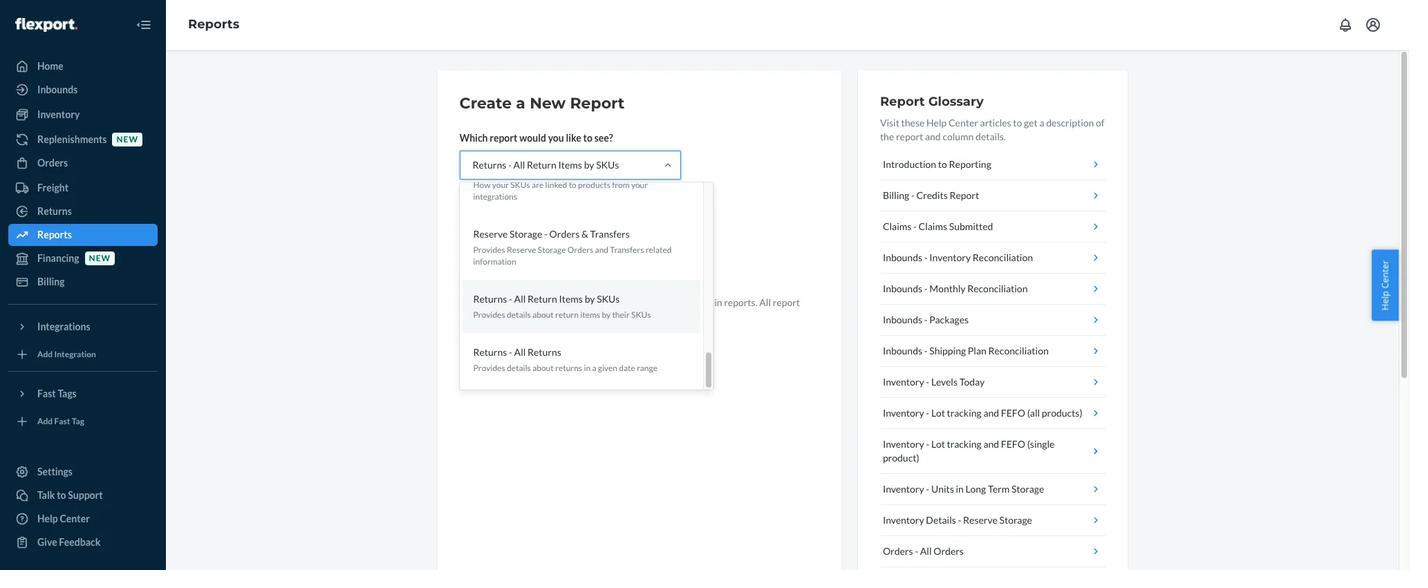 Task type: describe. For each thing, give the bounding box(es) containing it.
orders down inventory details - reserve storage
[[883, 546, 914, 558]]

create report button
[[460, 257, 543, 285]]

- for inbounds - shipping plan reconciliation
[[925, 345, 928, 357]]

to right like
[[584, 132, 593, 144]]

date
[[619, 363, 636, 374]]

- for inventory - lot tracking and fefo (single product)
[[927, 439, 930, 450]]

details
[[927, 515, 957, 526]]

- for returns - all returns provides details about returns in a given date range
[[509, 347, 513, 359]]

create for create report
[[471, 265, 501, 277]]

center inside visit these help center articles to get a description of the report and column details.
[[949, 117, 979, 129]]

help inside button
[[1380, 291, 1392, 311]]

date
[[460, 197, 481, 209]]

- for returns - all return items by skus provides details about return items by their skus
[[509, 294, 513, 305]]

from
[[612, 180, 630, 190]]

claims - claims submitted button
[[881, 212, 1106, 243]]

inbounds for inbounds - shipping plan reconciliation
[[883, 345, 923, 357]]

returns for returns - all return items by skus
[[473, 159, 507, 171]]

integration
[[54, 350, 96, 360]]

packages
[[930, 314, 969, 326]]

orders up the freight
[[37, 157, 68, 169]]

inventory details - reserve storage button
[[881, 506, 1106, 537]]

returns for returns
[[37, 205, 72, 217]]

be
[[662, 297, 673, 309]]

fields
[[481, 311, 503, 322]]

in left universal
[[521, 311, 529, 322]]

returns
[[556, 363, 583, 374]]

inbounds - monthly reconciliation button
[[881, 274, 1106, 305]]

add integration
[[37, 350, 96, 360]]

new inside it may take up to 2 hours for new information to be reflected in reports. all report time fields are in universal time (utc).
[[579, 297, 597, 309]]

skus up (utc).
[[597, 294, 620, 305]]

about inside returns - all return items by skus provides details about return items by their skus
[[533, 310, 554, 320]]

in inside button
[[956, 484, 964, 495]]

orders link
[[8, 152, 158, 174]]

articles
[[981, 117, 1012, 129]]

orders left &
[[550, 228, 580, 240]]

information inside it may take up to 2 hours for new information to be reflected in reports. all report time fields are in universal time (utc).
[[599, 297, 649, 309]]

- for inbounds - inventory reconciliation
[[925, 252, 928, 264]]

returns link
[[8, 201, 158, 223]]

support
[[68, 490, 103, 502]]

help center link
[[8, 509, 158, 531]]

inventory - units in long term storage button
[[881, 475, 1106, 506]]

inventory for inventory - lot tracking and fefo (single product)
[[883, 439, 925, 450]]

- right details
[[959, 515, 962, 526]]

levels
[[932, 376, 958, 388]]

to inside visit these help center articles to get a description of the report and column details.
[[1014, 117, 1023, 129]]

report inside button
[[503, 265, 532, 277]]

- for inventory - lot tracking and fefo (all products)
[[927, 407, 930, 419]]

get
[[1025, 117, 1038, 129]]

2 vertical spatial by
[[602, 310, 611, 320]]

description
[[1047, 117, 1095, 129]]

orders - all orders button
[[881, 537, 1106, 568]]

- for claims - claims submitted
[[914, 221, 917, 232]]

would
[[520, 132, 547, 144]]

to left be
[[651, 297, 660, 309]]

(single
[[1028, 439, 1055, 450]]

inventory for inventory details - reserve storage
[[883, 515, 925, 526]]

reserve inside button
[[964, 515, 998, 526]]

skus up "from"
[[596, 159, 619, 171]]

1 vertical spatial fast
[[54, 417, 70, 427]]

items
[[581, 310, 601, 320]]

talk to support
[[37, 490, 103, 502]]

provides inside reserve storage - orders & transfers provides reserve storage orders and transfers related information
[[474, 245, 505, 255]]

1 horizontal spatial report
[[881, 94, 925, 109]]

report inside visit these help center articles to get a description of the report and column details.
[[897, 131, 924, 143]]

it
[[460, 297, 466, 309]]

which report would you like to see?
[[460, 132, 613, 144]]

returns for returns - all return items by skus provides details about return items by their skus
[[474, 294, 507, 305]]

financing
[[37, 253, 79, 264]]

in inside returns - all returns provides details about returns in a given date range
[[584, 363, 591, 374]]

you
[[548, 132, 564, 144]]

- for inventory - units in long term storage
[[927, 484, 930, 495]]

reconciliation for inbounds - monthly reconciliation
[[968, 283, 1028, 295]]

1 your from the left
[[492, 180, 509, 190]]

it may take up to 2 hours for new information to be reflected in reports. all report time fields are in universal time (utc).
[[460, 297, 801, 322]]

to left &
[[566, 222, 575, 234]]

return
[[556, 310, 579, 320]]

1 vertical spatial help center
[[37, 513, 90, 525]]

products
[[578, 180, 611, 190]]

to left 2
[[521, 297, 530, 309]]

inventory - lot tracking and fefo (single product)
[[883, 439, 1055, 464]]

inbounds for inbounds - inventory reconciliation
[[883, 252, 923, 264]]

all inside it may take up to 2 hours for new information to be reflected in reports. all report time fields are in universal time (utc).
[[760, 297, 771, 309]]

inbounds - monthly reconciliation
[[883, 283, 1028, 295]]

tag
[[72, 417, 84, 427]]

time
[[573, 311, 594, 322]]

and inside reserve storage - orders & transfers provides reserve storage orders and transfers related information
[[595, 245, 609, 255]]

0 vertical spatial reserve
[[474, 228, 508, 240]]

help center button
[[1373, 250, 1400, 321]]

up
[[508, 297, 519, 309]]

add integration link
[[8, 344, 158, 366]]

range inside returns - all returns provides details about returns in a given date range
[[637, 363, 658, 374]]

add for add fast tag
[[37, 417, 53, 427]]

storage inside button
[[1012, 484, 1045, 495]]

orders down details
[[934, 546, 964, 558]]

which
[[460, 132, 488, 144]]

a inside visit these help center articles to get a description of the report and column details.
[[1040, 117, 1045, 129]]

lot for inventory - lot tracking and fefo (all products)
[[932, 407, 946, 419]]

add fast tag link
[[8, 411, 158, 433]]

help inside visit these help center articles to get a description of the report and column details.
[[927, 117, 947, 129]]

reflected
[[674, 297, 713, 309]]

- inside reserve storage - orders & transfers provides reserve storage orders and transfers related information
[[544, 228, 548, 240]]

2 your from the left
[[632, 180, 648, 190]]

see?
[[595, 132, 613, 144]]

reporting
[[950, 158, 992, 170]]

inbounds for inbounds - packages
[[883, 314, 923, 326]]

settings link
[[8, 461, 158, 484]]

claims - claims submitted
[[883, 221, 994, 232]]

of
[[1097, 117, 1105, 129]]

orders down &
[[568, 245, 594, 255]]

to inside button
[[57, 490, 66, 502]]

return for returns - all return items by skus
[[527, 159, 557, 171]]

billing - credits report
[[883, 190, 980, 201]]

product)
[[883, 452, 920, 464]]

given
[[598, 363, 618, 374]]

provides inside returns - all return items by skus provides details about return items by their skus
[[474, 310, 505, 320]]

details inside returns - all returns provides details about returns in a given date range
[[507, 363, 531, 374]]

introduction to reporting button
[[881, 149, 1106, 181]]

0 horizontal spatial reports link
[[8, 224, 158, 246]]

home
[[37, 60, 64, 72]]

2 claims from the left
[[919, 221, 948, 232]]

inventory for inventory - lot tracking and fefo (all products)
[[883, 407, 925, 419]]

reports.
[[725, 297, 758, 309]]

inventory inside "button"
[[930, 252, 971, 264]]

to inside how your skus are linked to products from your integrations
[[569, 180, 577, 190]]

today
[[960, 376, 985, 388]]

universal
[[531, 311, 571, 322]]

units
[[932, 484, 955, 495]]

time
[[460, 311, 479, 322]]

1 vertical spatial transfers
[[610, 245, 644, 255]]

about inside returns - all returns provides details about returns in a given date range
[[533, 363, 554, 374]]

report for create a new report
[[570, 94, 625, 113]]

1 claims from the left
[[883, 221, 912, 232]]

may
[[468, 297, 486, 309]]

return for returns - all return items by skus provides details about return items by their skus
[[528, 294, 557, 305]]

inventory - lot tracking and fefo (single product) button
[[881, 430, 1106, 475]]

returns for returns - all returns provides details about returns in a given date range
[[474, 347, 507, 359]]

products)
[[1042, 407, 1083, 419]]

inventory - units in long term storage
[[883, 484, 1045, 495]]

fefo for (single
[[1002, 439, 1026, 450]]

inventory - lot tracking and fefo (all products)
[[883, 407, 1083, 419]]

storage up the hours
[[538, 245, 566, 255]]

billing link
[[8, 271, 158, 293]]

items for returns - all return items by skus
[[559, 159, 582, 171]]

billing for billing - credits report
[[883, 190, 910, 201]]

information inside reserve storage - orders & transfers provides reserve storage orders and transfers related information
[[474, 257, 517, 267]]

home link
[[8, 55, 158, 77]]

reconciliation for inbounds - inventory reconciliation
[[973, 252, 1034, 264]]

- for inbounds - packages
[[925, 314, 928, 326]]

center inside button
[[1380, 260, 1392, 289]]



Task type: locate. For each thing, give the bounding box(es) containing it.
1 horizontal spatial range
[[637, 363, 658, 374]]

take
[[488, 297, 506, 309]]

2 horizontal spatial report
[[950, 190, 980, 201]]

1 vertical spatial about
[[533, 363, 554, 374]]

2 horizontal spatial help
[[1380, 291, 1392, 311]]

add fast tag
[[37, 417, 84, 427]]

transfers right &
[[590, 228, 630, 240]]

2 vertical spatial help
[[37, 513, 58, 525]]

new up items
[[579, 297, 597, 309]]

0 vertical spatial items
[[559, 159, 582, 171]]

to right linked
[[569, 180, 577, 190]]

visit
[[881, 117, 900, 129]]

1 horizontal spatial reports link
[[188, 17, 240, 32]]

0 vertical spatial reconciliation
[[973, 252, 1034, 264]]

1 horizontal spatial reports
[[188, 17, 240, 32]]

inbounds - inventory reconciliation
[[883, 252, 1034, 264]]

2 details from the top
[[507, 363, 531, 374]]

transfers down 10/18/2023
[[610, 245, 644, 255]]

fefo left (all
[[1002, 407, 1026, 419]]

0 horizontal spatial center
[[60, 513, 90, 525]]

all down would
[[514, 159, 525, 171]]

reconciliation down the inbounds - packages button
[[989, 345, 1049, 357]]

a right get
[[1040, 117, 1045, 129]]

add left integration
[[37, 350, 53, 360]]

1 vertical spatial a
[[1040, 117, 1045, 129]]

inventory up orders - all orders
[[883, 515, 925, 526]]

returns - all returns provides details about returns in a given date range
[[474, 347, 658, 374]]

center
[[949, 117, 979, 129], [1380, 260, 1392, 289], [60, 513, 90, 525]]

1 vertical spatial reconciliation
[[968, 283, 1028, 295]]

- left units
[[927, 484, 930, 495]]

integrations button
[[8, 316, 158, 338]]

1 vertical spatial items
[[559, 294, 583, 305]]

and down 10/18/2023
[[595, 245, 609, 255]]

open account menu image
[[1366, 17, 1382, 33]]

inventory up monthly
[[930, 252, 971, 264]]

items for returns - all return items by skus provides details about return items by their skus
[[559, 294, 583, 305]]

0 vertical spatial new
[[117, 135, 138, 145]]

feedback
[[59, 537, 101, 549]]

about left returns
[[533, 363, 554, 374]]

2 horizontal spatial center
[[1380, 260, 1392, 289]]

for
[[565, 297, 578, 309]]

information up the 'their'
[[599, 297, 649, 309]]

all inside returns - all returns provides details about returns in a given date range
[[514, 347, 526, 359]]

range down the 'how'
[[483, 197, 507, 209]]

a inside returns - all returns provides details about returns in a given date range
[[593, 363, 597, 374]]

to inside button
[[939, 158, 948, 170]]

1 vertical spatial reserve
[[507, 245, 537, 255]]

the
[[881, 131, 895, 143]]

1 horizontal spatial claims
[[919, 221, 948, 232]]

your
[[492, 180, 509, 190], [632, 180, 648, 190]]

1 vertical spatial tracking
[[948, 439, 982, 450]]

0 horizontal spatial information
[[474, 257, 517, 267]]

report up see?
[[570, 94, 625, 113]]

0 vertical spatial fefo
[[1002, 407, 1026, 419]]

freight link
[[8, 177, 158, 199]]

- up integrations
[[509, 159, 512, 171]]

returns down the freight
[[37, 205, 72, 217]]

storage right term
[[1012, 484, 1045, 495]]

1 vertical spatial provides
[[474, 310, 505, 320]]

- for billing - credits report
[[912, 190, 915, 201]]

1 vertical spatial new
[[89, 254, 111, 264]]

all inside button
[[921, 546, 932, 558]]

a
[[516, 94, 526, 113], [1040, 117, 1045, 129], [593, 363, 597, 374]]

create inside button
[[471, 265, 501, 277]]

tags
[[58, 388, 77, 400]]

items up linked
[[559, 159, 582, 171]]

- right take
[[509, 294, 513, 305]]

0 horizontal spatial are
[[505, 311, 519, 322]]

0 vertical spatial help center
[[1380, 260, 1392, 311]]

inventory up product)
[[883, 439, 925, 450]]

all
[[514, 159, 525, 171], [514, 294, 526, 305], [760, 297, 771, 309], [514, 347, 526, 359], [921, 546, 932, 558]]

2 vertical spatial reconciliation
[[989, 345, 1049, 357]]

give feedback button
[[8, 532, 158, 554]]

fast left tag
[[54, 417, 70, 427]]

inventory inside inventory - lot tracking and fefo (single product)
[[883, 439, 925, 450]]

new up orders link
[[117, 135, 138, 145]]

inbounds - shipping plan reconciliation button
[[881, 336, 1106, 367]]

new
[[530, 94, 566, 113]]

- for inventory - levels today
[[927, 376, 930, 388]]

inventory details - reserve storage
[[883, 515, 1033, 526]]

billing for billing
[[37, 276, 65, 288]]

2 vertical spatial a
[[593, 363, 597, 374]]

fast tags
[[37, 388, 77, 400]]

0 vertical spatial about
[[533, 310, 554, 320]]

claims down the billing - credits report
[[883, 221, 912, 232]]

- left credits
[[912, 190, 915, 201]]

tracking for (all
[[948, 407, 982, 419]]

returns - all return items by skus
[[473, 159, 619, 171]]

your right "from"
[[632, 180, 648, 190]]

items inside returns - all return items by skus provides details about return items by their skus
[[559, 294, 583, 305]]

return
[[527, 159, 557, 171], [528, 294, 557, 305]]

- inside button
[[927, 484, 930, 495]]

are left linked
[[532, 180, 544, 190]]

1 horizontal spatial are
[[532, 180, 544, 190]]

0 horizontal spatial help
[[37, 513, 58, 525]]

information down 10/17/2023
[[474, 257, 517, 267]]

inventory down product)
[[883, 484, 925, 495]]

reconciliation
[[973, 252, 1034, 264], [968, 283, 1028, 295], [989, 345, 1049, 357]]

- inside returns - all returns provides details about returns in a given date range
[[509, 347, 513, 359]]

fefo left the (single
[[1002, 439, 1026, 450]]

2
[[531, 297, 537, 309]]

details.
[[976, 131, 1006, 143]]

details down up on the left of the page
[[507, 310, 531, 320]]

1 horizontal spatial help center
[[1380, 260, 1392, 311]]

storage up create report
[[510, 228, 543, 240]]

to left reporting
[[939, 158, 948, 170]]

2 about from the top
[[533, 363, 554, 374]]

1 vertical spatial range
[[637, 363, 658, 374]]

related
[[646, 245, 672, 255]]

1 vertical spatial lot
[[932, 439, 946, 450]]

are inside how your skus are linked to products from your integrations
[[532, 180, 544, 190]]

report for billing - credits report
[[950, 190, 980, 201]]

0 vertical spatial return
[[527, 159, 557, 171]]

create report
[[471, 265, 532, 277]]

1 details from the top
[[507, 310, 531, 320]]

storage
[[510, 228, 543, 240], [538, 245, 566, 255], [1012, 484, 1045, 495], [1000, 515, 1033, 526]]

by
[[584, 159, 595, 171], [585, 294, 595, 305], [602, 310, 611, 320]]

add down fast tags
[[37, 417, 53, 427]]

2 vertical spatial new
[[579, 297, 597, 309]]

1 horizontal spatial your
[[632, 180, 648, 190]]

all left 2
[[514, 294, 526, 305]]

inventory down 'inventory - levels today'
[[883, 407, 925, 419]]

provides down take
[[474, 310, 505, 320]]

1 vertical spatial return
[[528, 294, 557, 305]]

create for create a new report
[[460, 94, 512, 113]]

0 vertical spatial a
[[516, 94, 526, 113]]

close navigation image
[[136, 17, 152, 33]]

all inside returns - all return items by skus provides details about return items by their skus
[[514, 294, 526, 305]]

- left packages
[[925, 314, 928, 326]]

date range
[[460, 197, 507, 209]]

orders
[[37, 157, 68, 169], [550, 228, 580, 240], [568, 245, 594, 255], [883, 546, 914, 558], [934, 546, 964, 558]]

reserve storage - orders & transfers provides reserve storage orders and transfers related information
[[474, 228, 672, 267]]

0 vertical spatial provides
[[474, 245, 505, 255]]

about
[[533, 310, 554, 320], [533, 363, 554, 374]]

add for add integration
[[37, 350, 53, 360]]

fast inside dropdown button
[[37, 388, 56, 400]]

0 horizontal spatial range
[[483, 197, 507, 209]]

by left the 'their'
[[602, 310, 611, 320]]

1 horizontal spatial new
[[117, 135, 138, 145]]

0 vertical spatial transfers
[[590, 228, 630, 240]]

flexport logo image
[[15, 18, 77, 32]]

1 vertical spatial create
[[471, 265, 501, 277]]

inbounds - inventory reconciliation button
[[881, 243, 1106, 274]]

billing - credits report button
[[881, 181, 1106, 212]]

3 provides from the top
[[474, 363, 505, 374]]

these
[[902, 117, 925, 129]]

0 horizontal spatial reports
[[37, 229, 72, 241]]

0 horizontal spatial new
[[89, 254, 111, 264]]

storage inside button
[[1000, 515, 1033, 526]]

inventory - levels today button
[[881, 367, 1106, 399]]

report inside button
[[950, 190, 980, 201]]

reserve down "long"
[[964, 515, 998, 526]]

monthly
[[930, 283, 966, 295]]

billing inside billing - credits report button
[[883, 190, 910, 201]]

- inside inventory - lot tracking and fefo (single product)
[[927, 439, 930, 450]]

0 horizontal spatial your
[[492, 180, 509, 190]]

10/18/2023
[[589, 223, 641, 235]]

report up these on the right top of the page
[[881, 94, 925, 109]]

a left given
[[593, 363, 597, 374]]

0 vertical spatial by
[[584, 159, 595, 171]]

2 fefo from the top
[[1002, 439, 1026, 450]]

returns up fields
[[474, 294, 507, 305]]

&
[[582, 228, 589, 240]]

0 horizontal spatial report
[[570, 94, 625, 113]]

tracking down the today
[[948, 407, 982, 419]]

returns up returns
[[528, 347, 562, 359]]

create
[[460, 94, 512, 113], [471, 265, 501, 277]]

1 vertical spatial are
[[505, 311, 519, 322]]

0 horizontal spatial claims
[[883, 221, 912, 232]]

report
[[570, 94, 625, 113], [881, 94, 925, 109], [950, 190, 980, 201]]

are down up on the left of the page
[[505, 311, 519, 322]]

tracking
[[948, 407, 982, 419], [948, 439, 982, 450]]

about down the hours
[[533, 310, 554, 320]]

credits
[[917, 190, 948, 201]]

billing down introduction
[[883, 190, 910, 201]]

create up may
[[471, 265, 501, 277]]

inventory link
[[8, 104, 158, 126]]

returns up the 'how'
[[473, 159, 507, 171]]

inventory inside button
[[883, 484, 925, 495]]

introduction
[[883, 158, 937, 170]]

integrations
[[474, 192, 517, 202]]

inventory for inventory - levels today
[[883, 376, 925, 388]]

2 vertical spatial center
[[60, 513, 90, 525]]

1 vertical spatial help
[[1380, 291, 1392, 311]]

inbounds down home
[[37, 84, 78, 95]]

lot up units
[[932, 439, 946, 450]]

fast left tags
[[37, 388, 56, 400]]

provides down fields
[[474, 363, 505, 374]]

and inside visit these help center articles to get a description of the report and column details.
[[926, 131, 941, 143]]

to left get
[[1014, 117, 1023, 129]]

returns
[[473, 159, 507, 171], [37, 205, 72, 217], [474, 294, 507, 305], [474, 347, 507, 359], [528, 347, 562, 359]]

1 provides from the top
[[474, 245, 505, 255]]

0 vertical spatial add
[[37, 350, 53, 360]]

-
[[509, 159, 512, 171], [912, 190, 915, 201], [914, 221, 917, 232], [544, 228, 548, 240], [925, 252, 928, 264], [925, 283, 928, 295], [509, 294, 513, 305], [925, 314, 928, 326], [925, 345, 928, 357], [509, 347, 513, 359], [927, 376, 930, 388], [927, 407, 930, 419], [927, 439, 930, 450], [927, 484, 930, 495], [959, 515, 962, 526], [916, 546, 919, 558]]

inbounds left packages
[[883, 314, 923, 326]]

0 vertical spatial range
[[483, 197, 507, 209]]

returns down fields
[[474, 347, 507, 359]]

details left returns
[[507, 363, 531, 374]]

1 horizontal spatial billing
[[883, 190, 910, 201]]

talk to support button
[[8, 485, 158, 507]]

0 vertical spatial reports
[[188, 17, 240, 32]]

claims
[[883, 221, 912, 232], [919, 221, 948, 232]]

lot down 'inventory - levels today'
[[932, 407, 946, 419]]

inventory for inventory - units in long term storage
[[883, 484, 925, 495]]

how your skus are linked to products from your integrations
[[474, 180, 648, 202]]

- left &
[[544, 228, 548, 240]]

reserve up create report
[[507, 245, 537, 255]]

provides inside returns - all returns provides details about returns in a given date range
[[474, 363, 505, 374]]

inventory left levels
[[883, 376, 925, 388]]

inbounds - packages button
[[881, 305, 1106, 336]]

return inside returns - all return items by skus provides details about return items by their skus
[[528, 294, 557, 305]]

inbounds down inbounds - packages
[[883, 345, 923, 357]]

in right returns
[[584, 363, 591, 374]]

reconciliation down claims - claims submitted button
[[973, 252, 1034, 264]]

1 horizontal spatial information
[[599, 297, 649, 309]]

by up products on the left of page
[[584, 159, 595, 171]]

0 vertical spatial help
[[927, 117, 947, 129]]

give
[[37, 537, 57, 549]]

reconciliation down inbounds - inventory reconciliation "button"
[[968, 283, 1028, 295]]

inventory inside button
[[883, 515, 925, 526]]

2 provides from the top
[[474, 310, 505, 320]]

give feedback
[[37, 537, 101, 549]]

like
[[566, 132, 582, 144]]

and down inventory - lot tracking and fefo (all products) button
[[984, 439, 1000, 450]]

- left shipping
[[925, 345, 928, 357]]

are inside it may take up to 2 hours for new information to be reflected in reports. all report time fields are in universal time (utc).
[[505, 311, 519, 322]]

skus right the 'their'
[[632, 310, 651, 320]]

by for returns - all return items by skus
[[584, 159, 595, 171]]

1 vertical spatial reports
[[37, 229, 72, 241]]

lot for inventory - lot tracking and fefo (single product)
[[932, 439, 946, 450]]

1 vertical spatial billing
[[37, 276, 65, 288]]

- up inventory - units in long term storage
[[927, 439, 930, 450]]

inbounds for inbounds
[[37, 84, 78, 95]]

reconciliation inside "button"
[[973, 252, 1034, 264]]

2 horizontal spatial a
[[1040, 117, 1045, 129]]

inbounds up inbounds - packages
[[883, 283, 923, 295]]

skus inside how your skus are linked to products from your integrations
[[511, 180, 530, 190]]

billing
[[883, 190, 910, 201], [37, 276, 65, 288]]

0 vertical spatial are
[[532, 180, 544, 190]]

- for returns - all return items by skus
[[509, 159, 512, 171]]

0 vertical spatial reports link
[[188, 17, 240, 32]]

submitted
[[950, 221, 994, 232]]

- for orders - all orders
[[916, 546, 919, 558]]

provides down 10/17/2023
[[474, 245, 505, 255]]

tracking down inventory - lot tracking and fefo (all products)
[[948, 439, 982, 450]]

2 lot from the top
[[932, 439, 946, 450]]

returns inside returns - all return items by skus provides details about return items by their skus
[[474, 294, 507, 305]]

reserve down date range
[[474, 228, 508, 240]]

1 vertical spatial center
[[1380, 260, 1392, 289]]

- down inventory details - reserve storage
[[916, 546, 919, 558]]

report left would
[[490, 132, 518, 144]]

1 lot from the top
[[932, 407, 946, 419]]

in left reports.
[[715, 297, 723, 309]]

return up universal
[[528, 294, 557, 305]]

long
[[966, 484, 987, 495]]

plan
[[968, 345, 987, 357]]

tracking for (single
[[948, 439, 982, 450]]

your up integrations
[[492, 180, 509, 190]]

1 vertical spatial details
[[507, 363, 531, 374]]

their
[[613, 310, 630, 320]]

and down inventory - levels today button in the right bottom of the page
[[984, 407, 1000, 419]]

0 vertical spatial create
[[460, 94, 512, 113]]

report inside it may take up to 2 hours for new information to be reflected in reports. all report time fields are in universal time (utc).
[[773, 297, 801, 309]]

new for financing
[[89, 254, 111, 264]]

0 horizontal spatial a
[[516, 94, 526, 113]]

inventory - levels today
[[883, 376, 985, 388]]

0 vertical spatial lot
[[932, 407, 946, 419]]

inventory for inventory
[[37, 109, 80, 120]]

0 vertical spatial fast
[[37, 388, 56, 400]]

all for returns - all return items by skus provides details about return items by their skus
[[514, 294, 526, 305]]

(utc).
[[596, 311, 623, 322]]

details inside returns - all return items by skus provides details about return items by their skus
[[507, 310, 531, 320]]

all for returns - all return items by skus
[[514, 159, 525, 171]]

1 vertical spatial information
[[599, 297, 649, 309]]

- left levels
[[927, 376, 930, 388]]

help center
[[1380, 260, 1392, 311], [37, 513, 90, 525]]

all for orders - all orders
[[921, 546, 932, 558]]

1 fefo from the top
[[1002, 407, 1026, 419]]

2 tracking from the top
[[948, 439, 982, 450]]

0 vertical spatial billing
[[883, 190, 910, 201]]

1 vertical spatial fefo
[[1002, 439, 1026, 450]]

fefo inside inventory - lot tracking and fefo (single product)
[[1002, 439, 1026, 450]]

0 vertical spatial tracking
[[948, 407, 982, 419]]

1 horizontal spatial a
[[593, 363, 597, 374]]

2 vertical spatial reserve
[[964, 515, 998, 526]]

claims down credits
[[919, 221, 948, 232]]

inbounds - packages
[[883, 314, 969, 326]]

orders - all orders
[[883, 546, 964, 558]]

column
[[943, 131, 974, 143]]

storage down term
[[1000, 515, 1033, 526]]

all for returns - all returns provides details about returns in a given date range
[[514, 347, 526, 359]]

1 vertical spatial add
[[37, 417, 53, 427]]

1 vertical spatial by
[[585, 294, 595, 305]]

- inside returns - all return items by skus provides details about return items by their skus
[[509, 294, 513, 305]]

how
[[474, 180, 491, 190]]

2 vertical spatial provides
[[474, 363, 505, 374]]

in left "long"
[[956, 484, 964, 495]]

- for inbounds - monthly reconciliation
[[925, 283, 928, 295]]

fefo for (all
[[1002, 407, 1026, 419]]

add
[[37, 350, 53, 360], [37, 417, 53, 427]]

1 vertical spatial reports link
[[8, 224, 158, 246]]

return up linked
[[527, 159, 557, 171]]

- left monthly
[[925, 283, 928, 295]]

1 add from the top
[[37, 350, 53, 360]]

2 horizontal spatial new
[[579, 297, 597, 309]]

tracking inside inventory - lot tracking and fefo (single product)
[[948, 439, 982, 450]]

by up items
[[585, 294, 595, 305]]

items
[[559, 159, 582, 171], [559, 294, 583, 305]]

shipping
[[930, 345, 967, 357]]

2 add from the top
[[37, 417, 53, 427]]

inbounds inside "button"
[[883, 252, 923, 264]]

create a new report
[[460, 94, 625, 113]]

lot inside inventory - lot tracking and fefo (single product)
[[932, 439, 946, 450]]

- inside "button"
[[925, 252, 928, 264]]

settings
[[37, 466, 73, 478]]

inbounds for inbounds - monthly reconciliation
[[883, 283, 923, 295]]

inbounds down claims - claims submitted on the top of page
[[883, 252, 923, 264]]

1 tracking from the top
[[948, 407, 982, 419]]

help center inside button
[[1380, 260, 1392, 311]]

1 horizontal spatial help
[[927, 117, 947, 129]]

returns - all return items by skus provides details about return items by their skus
[[474, 294, 651, 320]]

0 horizontal spatial billing
[[37, 276, 65, 288]]

0 vertical spatial details
[[507, 310, 531, 320]]

new for replenishments
[[117, 135, 138, 145]]

and inside inventory - lot tracking and fefo (single product)
[[984, 439, 1000, 450]]

1 about from the top
[[533, 310, 554, 320]]

0 horizontal spatial help center
[[37, 513, 90, 525]]

items up return
[[559, 294, 583, 305]]

1 horizontal spatial center
[[949, 117, 979, 129]]

term
[[989, 484, 1010, 495]]

0 vertical spatial information
[[474, 257, 517, 267]]

add inside 'link'
[[37, 350, 53, 360]]

open notifications image
[[1338, 17, 1355, 33]]

0 vertical spatial center
[[949, 117, 979, 129]]

linked
[[546, 180, 568, 190]]

by for returns - all return items by skus provides details about return items by their skus
[[585, 294, 595, 305]]



Task type: vqa. For each thing, say whether or not it's contained in the screenshot.


